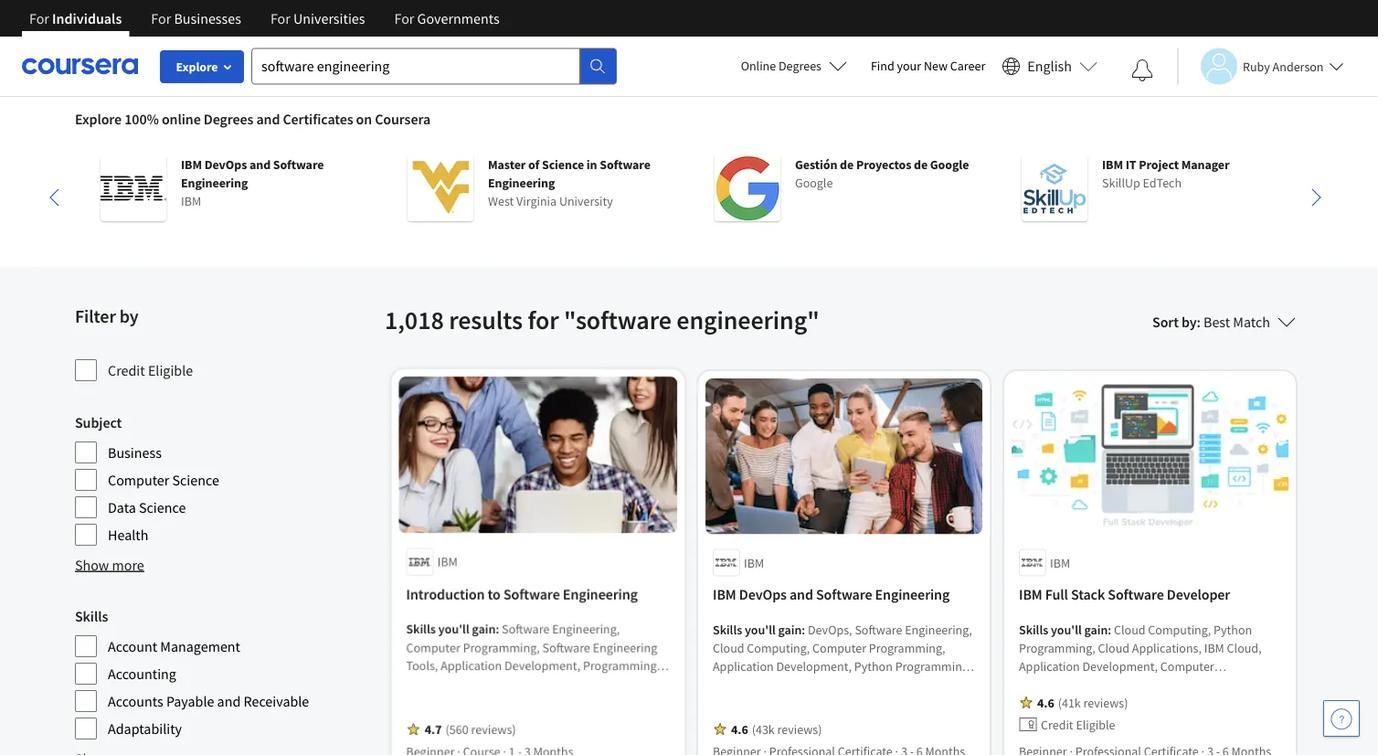 Task type: locate. For each thing, give the bounding box(es) containing it.
What do you want to learn? text field
[[251, 48, 581, 85]]

credit down (41k
[[1041, 716, 1074, 733]]

for up what do you want to learn? text box
[[395, 9, 415, 27]]

skills you'll gain :
[[405, 620, 502, 637], [713, 621, 808, 638], [1019, 621, 1115, 638]]

filter
[[75, 305, 116, 328]]

for universities
[[271, 9, 365, 27]]

anderson
[[1273, 58, 1324, 75]]

google right the proyectos
[[931, 156, 969, 173]]

skills inside group
[[75, 607, 108, 625]]

gain down ibm devops and software engineering
[[779, 621, 802, 638]]

:
[[1197, 313, 1201, 331], [496, 620, 500, 637], [802, 621, 806, 638], [1108, 621, 1112, 638]]

4.6 for devops
[[731, 721, 749, 737]]

1 horizontal spatial devops
[[739, 586, 787, 604]]

google down gestión
[[795, 175, 833, 191]]

you'll for devops
[[745, 621, 776, 638]]

2 horizontal spatial you'll
[[1051, 621, 1082, 638]]

: down to
[[496, 620, 500, 637]]

degrees right "online"
[[779, 58, 822, 74]]

1 vertical spatial devops
[[739, 586, 787, 604]]

2 for from the left
[[151, 9, 171, 27]]

explore
[[176, 59, 218, 75], [75, 110, 122, 128]]

google
[[931, 156, 969, 173], [795, 175, 833, 191]]

ibm it project manager skillup edtech
[[1103, 156, 1230, 191]]

skills you'll gain : down full
[[1019, 621, 1115, 638]]

1 for from the left
[[29, 9, 49, 27]]

accounts
[[108, 692, 163, 710]]

virginia
[[517, 193, 557, 209]]

0 horizontal spatial explore
[[75, 110, 122, 128]]

find
[[871, 58, 895, 74]]

3 for from the left
[[271, 9, 291, 27]]

1 vertical spatial google
[[795, 175, 833, 191]]

0 vertical spatial 4.6
[[1038, 694, 1055, 711]]

: for ibm full stack software developer
[[1108, 621, 1112, 638]]

skills for introduction to software engineering
[[405, 620, 435, 637]]

4.6 (41k reviews)
[[1038, 694, 1129, 711]]

for left businesses
[[151, 9, 171, 27]]

explore inside popup button
[[176, 59, 218, 75]]

1 horizontal spatial degrees
[[779, 58, 822, 74]]

individuals
[[52, 9, 122, 27]]

for individuals
[[29, 9, 122, 27]]

skills you'll gain : for to
[[405, 620, 502, 637]]

1 horizontal spatial explore
[[176, 59, 218, 75]]

0 vertical spatial explore
[[176, 59, 218, 75]]

computer science
[[108, 471, 219, 489]]

and for ibm devops and software engineering ibm
[[250, 156, 271, 173]]

0 vertical spatial eligible
[[148, 361, 193, 379]]

skills you'll gain : for devops
[[713, 621, 808, 638]]

match
[[1234, 313, 1271, 331]]

devops for ibm devops and software engineering ibm
[[205, 156, 247, 173]]

career
[[951, 58, 986, 74]]

for for individuals
[[29, 9, 49, 27]]

ibm inside ibm it project manager skillup edtech
[[1103, 156, 1124, 173]]

100%
[[124, 110, 159, 128]]

eligible down 4.6 (41k reviews)
[[1076, 716, 1116, 733]]

science left in on the top left
[[542, 156, 584, 173]]

introduction to software engineering link
[[405, 582, 673, 604]]

1 horizontal spatial de
[[914, 156, 928, 173]]

for left universities
[[271, 9, 291, 27]]

english button
[[995, 37, 1105, 96]]

science for computer science
[[172, 471, 219, 489]]

2 horizontal spatial gain
[[1085, 621, 1108, 638]]

0 vertical spatial science
[[542, 156, 584, 173]]

for for businesses
[[151, 9, 171, 27]]

de right the proyectos
[[914, 156, 928, 173]]

show notifications image
[[1132, 59, 1154, 81]]

gestión
[[795, 156, 838, 173]]

sort by : best match
[[1153, 313, 1271, 331]]

you'll down introduction
[[438, 620, 469, 637]]

credit eligible
[[108, 361, 193, 379], [1041, 716, 1116, 733]]

1,018
[[385, 304, 444, 336]]

de right gestión
[[840, 156, 854, 173]]

2 horizontal spatial skills you'll gain :
[[1019, 621, 1115, 638]]

0 horizontal spatial gain
[[472, 620, 496, 637]]

ibm devops and software engineering ibm
[[181, 156, 324, 209]]

1 horizontal spatial credit
[[1041, 716, 1074, 733]]

degrees inside popup button
[[779, 58, 822, 74]]

4 for from the left
[[395, 9, 415, 27]]

and
[[256, 110, 280, 128], [250, 156, 271, 173], [790, 586, 814, 604], [217, 692, 241, 710]]

devops
[[205, 156, 247, 173], [739, 586, 787, 604]]

1 horizontal spatial eligible
[[1076, 716, 1116, 733]]

eligible up business
[[148, 361, 193, 379]]

0 horizontal spatial by
[[119, 305, 139, 328]]

engineering
[[181, 175, 248, 191], [488, 175, 555, 191], [564, 584, 640, 602], [875, 586, 950, 604]]

1 horizontal spatial google
[[931, 156, 969, 173]]

for for governments
[[395, 9, 415, 27]]

0 horizontal spatial devops
[[205, 156, 247, 173]]

skills you'll gain : down ibm devops and software engineering
[[713, 621, 808, 638]]

and inside 'skills' group
[[217, 692, 241, 710]]

ruby anderson button
[[1178, 48, 1344, 85]]

0 vertical spatial credit
[[108, 361, 145, 379]]

filter by
[[75, 305, 139, 328]]

de
[[840, 156, 854, 173], [914, 156, 928, 173]]

you'll
[[438, 620, 469, 637], [745, 621, 776, 638], [1051, 621, 1082, 638]]

0 horizontal spatial eligible
[[148, 361, 193, 379]]

1 horizontal spatial you'll
[[745, 621, 776, 638]]

introduction
[[405, 584, 485, 602]]

4.7
[[424, 721, 441, 738]]

1 vertical spatial degrees
[[204, 110, 254, 128]]

1 vertical spatial science
[[172, 471, 219, 489]]

software inside ibm devops and software engineering ibm
[[273, 156, 324, 173]]

ibm full stack software developer
[[1019, 586, 1231, 604]]

credit eligible down 4.6 (41k reviews)
[[1041, 716, 1116, 733]]

: down ibm devops and software engineering
[[802, 621, 806, 638]]

of
[[528, 156, 540, 173]]

explore left 100%
[[75, 110, 122, 128]]

0 horizontal spatial credit eligible
[[108, 361, 193, 379]]

engineering"
[[677, 304, 820, 336]]

1 horizontal spatial skills you'll gain :
[[713, 621, 808, 638]]

gain
[[472, 620, 496, 637], [779, 621, 802, 638], [1085, 621, 1108, 638]]

science inside "master of science in software engineering west virginia university"
[[542, 156, 584, 173]]

credit eligible down filter by
[[108, 361, 193, 379]]

gain down to
[[472, 620, 496, 637]]

ibm devops and software engineering link
[[713, 584, 976, 606]]

None search field
[[251, 48, 617, 85]]

you'll down ibm devops and software engineering
[[745, 621, 776, 638]]

reviews) right (43k
[[778, 721, 822, 737]]

reviews) right (560
[[471, 721, 517, 738]]

skills you'll gain : down introduction
[[405, 620, 502, 637]]

0 horizontal spatial 4.6
[[731, 721, 749, 737]]

and inside ibm devops and software engineering ibm
[[250, 156, 271, 173]]

1 vertical spatial explore
[[75, 110, 122, 128]]

2 horizontal spatial reviews)
[[1084, 694, 1129, 711]]

show more button
[[75, 554, 144, 576]]

explore for explore 100% online degrees and certificates on coursera
[[75, 110, 122, 128]]

for for universities
[[271, 9, 291, 27]]

data
[[108, 498, 136, 517]]

0 vertical spatial degrees
[[779, 58, 822, 74]]

skills you'll gain : for full
[[1019, 621, 1115, 638]]

degrees
[[779, 58, 822, 74], [204, 110, 254, 128]]

0 horizontal spatial you'll
[[438, 620, 469, 637]]

subject
[[75, 413, 122, 432]]

credit
[[108, 361, 145, 379], [1041, 716, 1074, 733]]

businesses
[[174, 9, 241, 27]]

online
[[162, 110, 201, 128]]

1 horizontal spatial 4.6
[[1038, 694, 1055, 711]]

science
[[542, 156, 584, 173], [172, 471, 219, 489], [139, 498, 186, 517]]

1 vertical spatial 4.6
[[731, 721, 749, 737]]

1 horizontal spatial by
[[1182, 313, 1197, 331]]

by right sort
[[1182, 313, 1197, 331]]

for left individuals
[[29, 9, 49, 27]]

science up data science
[[172, 471, 219, 489]]

science for data science
[[139, 498, 186, 517]]

software for ibm devops and software engineering
[[816, 586, 873, 604]]

1 horizontal spatial gain
[[779, 621, 802, 638]]

degrees right the online
[[204, 110, 254, 128]]

ibm
[[181, 156, 202, 173], [1103, 156, 1124, 173], [181, 193, 201, 209], [437, 552, 458, 569], [744, 554, 764, 571], [1051, 554, 1071, 571], [713, 586, 737, 604], [1019, 586, 1043, 604]]

by right the filter
[[119, 305, 139, 328]]

credit down filter by
[[108, 361, 145, 379]]

google image
[[715, 155, 781, 221]]

software inside "link"
[[1108, 586, 1165, 604]]

2 de from the left
[[914, 156, 928, 173]]

0 horizontal spatial google
[[795, 175, 833, 191]]

4.6 left (41k
[[1038, 694, 1055, 711]]

ruby
[[1243, 58, 1271, 75]]

introduction to software engineering
[[405, 584, 640, 602]]

0 horizontal spatial skills you'll gain :
[[405, 620, 502, 637]]

proyectos
[[857, 156, 912, 173]]

explore down for businesses at the left top of the page
[[176, 59, 218, 75]]

1 vertical spatial credit
[[1041, 716, 1074, 733]]

devops inside ibm devops and software engineering ibm
[[205, 156, 247, 173]]

account
[[108, 637, 157, 656]]

2 vertical spatial science
[[139, 498, 186, 517]]

gain down the stack at the bottom
[[1085, 621, 1108, 638]]

reviews)
[[1084, 694, 1129, 711], [778, 721, 822, 737], [471, 721, 517, 738]]

4.6 left (43k
[[731, 721, 749, 737]]

you'll down full
[[1051, 621, 1082, 638]]

software
[[273, 156, 324, 173], [600, 156, 651, 173], [504, 584, 561, 602], [816, 586, 873, 604], [1108, 586, 1165, 604]]

0 horizontal spatial reviews)
[[471, 721, 517, 738]]

coursera
[[375, 110, 431, 128]]

science down computer science
[[139, 498, 186, 517]]

(43k
[[752, 721, 775, 737]]

english
[[1028, 57, 1072, 75]]

for
[[528, 304, 559, 336]]

: down ibm full stack software developer
[[1108, 621, 1112, 638]]

1 horizontal spatial credit eligible
[[1041, 716, 1116, 733]]

0 horizontal spatial de
[[840, 156, 854, 173]]

by for filter
[[119, 305, 139, 328]]

(41k
[[1058, 694, 1081, 711]]

receivable
[[244, 692, 309, 710]]

accounting
[[108, 665, 176, 683]]

your
[[897, 58, 922, 74]]

for
[[29, 9, 49, 27], [151, 9, 171, 27], [271, 9, 291, 27], [395, 9, 415, 27]]

eligible
[[148, 361, 193, 379], [1076, 716, 1116, 733]]

0 vertical spatial devops
[[205, 156, 247, 173]]

west virginia university image
[[408, 155, 474, 221]]

reviews) right (41k
[[1084, 694, 1129, 711]]

by for sort
[[1182, 313, 1197, 331]]

1 horizontal spatial reviews)
[[778, 721, 822, 737]]

computer
[[108, 471, 169, 489]]

ibm inside 'ibm devops and software engineering' link
[[713, 586, 737, 604]]

0 horizontal spatial degrees
[[204, 110, 254, 128]]



Task type: vqa. For each thing, say whether or not it's contained in the screenshot.
and associated with IBM DevOps and Software Engineering IBM
yes



Task type: describe. For each thing, give the bounding box(es) containing it.
: for ibm devops and software engineering
[[802, 621, 806, 638]]

explore button
[[160, 50, 244, 83]]

engineering inside "master of science in software engineering west virginia university"
[[488, 175, 555, 191]]

4.6 (43k reviews)
[[731, 721, 822, 737]]

and for ibm devops and software engineering
[[790, 586, 814, 604]]

master of science in software engineering west virginia university
[[488, 156, 651, 209]]

ibm full stack software developer link
[[1019, 584, 1282, 606]]

banner navigation
[[15, 0, 514, 37]]

skillup edtech image
[[1022, 155, 1088, 221]]

governments
[[417, 9, 500, 27]]

gain for stack
[[1085, 621, 1108, 638]]

find your new career link
[[862, 55, 995, 78]]

west
[[488, 193, 514, 209]]

skills for ibm devops and software engineering
[[713, 621, 743, 638]]

to
[[488, 584, 501, 602]]

online degrees button
[[727, 46, 862, 86]]

help center image
[[1331, 708, 1353, 730]]

best
[[1204, 313, 1231, 331]]

more
[[112, 556, 144, 574]]

ruby anderson
[[1243, 58, 1324, 75]]

online degrees
[[741, 58, 822, 74]]

ibm image
[[101, 155, 166, 221]]

it
[[1126, 156, 1137, 173]]

0 horizontal spatial credit
[[108, 361, 145, 379]]

business
[[108, 443, 162, 462]]

edtech
[[1143, 175, 1182, 191]]

payable
[[166, 692, 214, 710]]

coursera image
[[22, 51, 138, 81]]

software for ibm devops and software engineering ibm
[[273, 156, 324, 173]]

manager
[[1182, 156, 1230, 173]]

: left best
[[1197, 313, 1201, 331]]

and for accounts payable and receivable
[[217, 692, 241, 710]]

you'll for to
[[438, 620, 469, 637]]

find your new career
[[871, 58, 986, 74]]

engineering inside ibm devops and software engineering ibm
[[181, 175, 248, 191]]

: for introduction to software engineering
[[496, 620, 500, 637]]

ibm devops and software engineering
[[713, 586, 950, 604]]

subject group
[[75, 411, 374, 547]]

explore for explore
[[176, 59, 218, 75]]

gain for software
[[472, 620, 496, 637]]

skills group
[[75, 605, 374, 741]]

reviews) for and
[[778, 721, 822, 737]]

university
[[559, 193, 613, 209]]

project
[[1139, 156, 1179, 173]]

4.6 for full
[[1038, 694, 1055, 711]]

software for ibm full stack software developer
[[1108, 586, 1165, 604]]

full
[[1046, 586, 1069, 604]]

(560
[[445, 721, 469, 738]]

software inside "master of science in software engineering west virginia university"
[[600, 156, 651, 173]]

online
[[741, 58, 776, 74]]

universities
[[294, 9, 365, 27]]

ibm inside ibm full stack software developer "link"
[[1019, 586, 1043, 604]]

1 de from the left
[[840, 156, 854, 173]]

in
[[587, 156, 597, 173]]

adaptability
[[108, 720, 182, 738]]

stack
[[1071, 586, 1106, 604]]

0 vertical spatial google
[[931, 156, 969, 173]]

for governments
[[395, 9, 500, 27]]

gain for and
[[779, 621, 802, 638]]

0 vertical spatial credit eligible
[[108, 361, 193, 379]]

devops for ibm devops and software engineering
[[739, 586, 787, 604]]

1 vertical spatial eligible
[[1076, 716, 1116, 733]]

1 vertical spatial credit eligible
[[1041, 716, 1116, 733]]

account management
[[108, 637, 240, 656]]

"software
[[564, 304, 672, 336]]

results
[[449, 304, 523, 336]]

health
[[108, 526, 148, 544]]

reviews) for stack
[[1084, 694, 1129, 711]]

for businesses
[[151, 9, 241, 27]]

skillup
[[1103, 175, 1141, 191]]

show
[[75, 556, 109, 574]]

explore 100% online degrees and certificates on coursera
[[75, 110, 431, 128]]

show more
[[75, 556, 144, 574]]

developer
[[1167, 586, 1231, 604]]

gestión de proyectos de google google
[[795, 156, 969, 191]]

certificates
[[283, 110, 353, 128]]

1,018 results for "software engineering"
[[385, 304, 820, 336]]

new
[[924, 58, 948, 74]]

sort
[[1153, 313, 1179, 331]]

4.7 (560 reviews)
[[424, 721, 517, 738]]

reviews) for software
[[471, 721, 517, 738]]

accounts payable and receivable
[[108, 692, 309, 710]]

master
[[488, 156, 526, 173]]

data science
[[108, 498, 186, 517]]

you'll for full
[[1051, 621, 1082, 638]]

on
[[356, 110, 372, 128]]

management
[[160, 637, 240, 656]]

skills for ibm full stack software developer
[[1019, 621, 1049, 638]]



